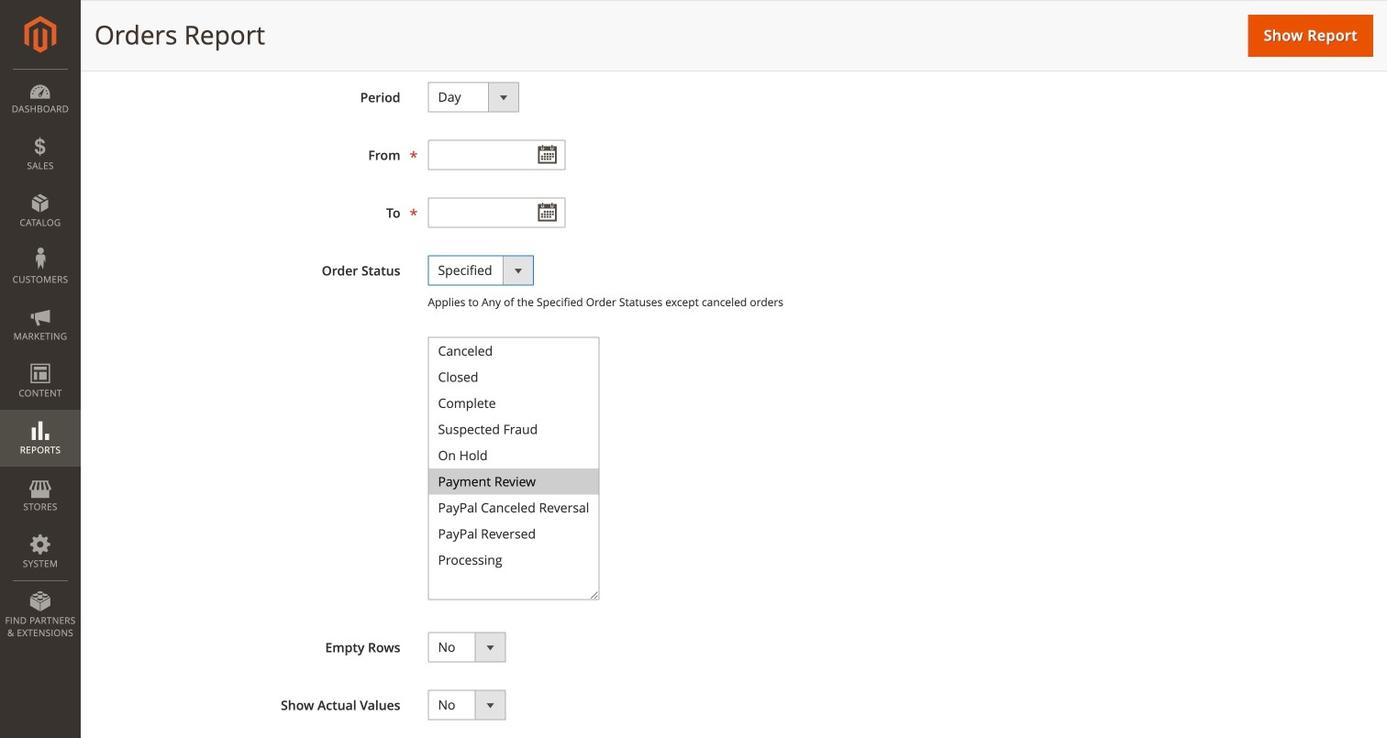 Task type: locate. For each thing, give the bounding box(es) containing it.
menu bar
[[0, 69, 81, 649]]

magento admin panel image
[[24, 16, 56, 53]]

None text field
[[428, 198, 566, 228]]

None text field
[[428, 140, 566, 170]]



